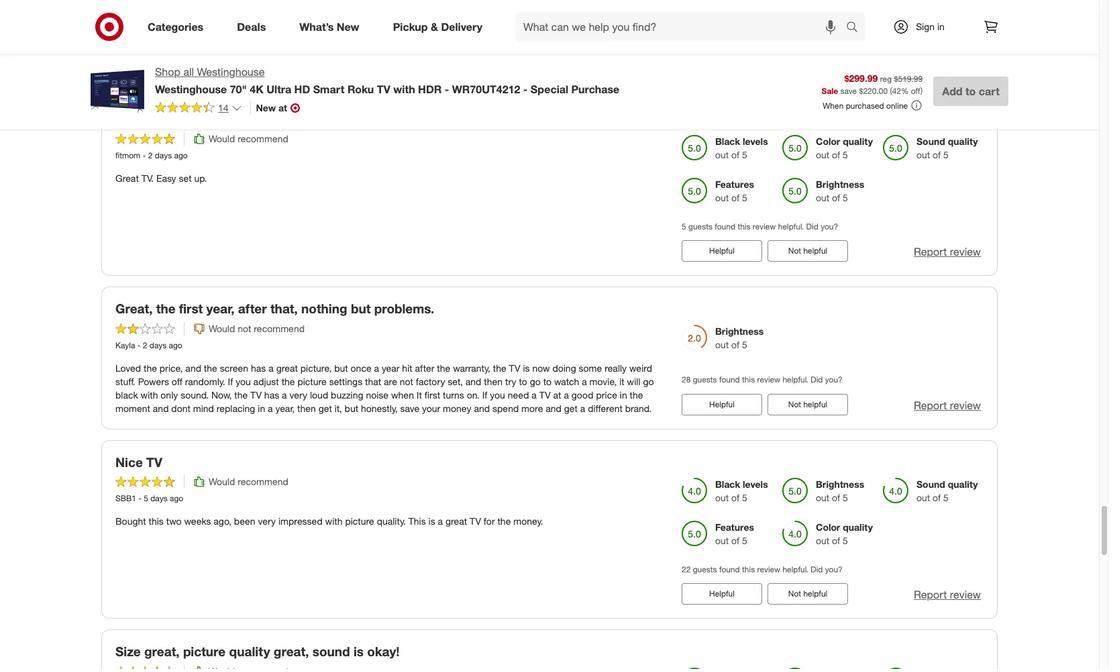 Task type: vqa. For each thing, say whether or not it's contained in the screenshot.
1st color from the bottom
yes



Task type: locate. For each thing, give the bounding box(es) containing it.
not inside the 'loved the price, and the screen has a great picture, but once a year hit after the warranty, the tv is now doing some really weird stuff. powers off randomly. if you adjust the picture settings that are not factory set, and then try to go to watch a movie, it will go black with only sound. now, the tv has a very loud buzzing noise when it first turns on. if you need a tv at a good price in the moment and dont mind replacing in a year, then get it, but honestly, save your money and spend more and get a different brand.'
[[400, 376, 413, 387]]

with
[[393, 82, 415, 96], [141, 389, 158, 400], [325, 516, 343, 527]]

1 horizontal spatial save
[[840, 86, 857, 96]]

when
[[391, 389, 414, 400]]

1 helpful button from the top
[[682, 240, 762, 262]]

year, down the adjust
[[275, 402, 295, 414]]

of
[[731, 149, 740, 160], [832, 149, 840, 160], [933, 149, 941, 160], [731, 192, 740, 203], [832, 192, 840, 203], [731, 339, 740, 350], [731, 492, 740, 503], [832, 492, 840, 503], [933, 492, 941, 503], [731, 535, 740, 546], [832, 535, 840, 546]]

1 vertical spatial guests
[[693, 375, 717, 385]]

helpful button down 5 guests found this review helpful. did you?
[[682, 240, 762, 262]]

1 horizontal spatial 2
[[148, 150, 153, 160]]

levels for value!
[[743, 135, 768, 147]]

2 vertical spatial picture
[[183, 644, 226, 659]]

2 report review button from the top
[[914, 398, 981, 413]]

days up great tv. easy set up.
[[155, 150, 172, 160]]

0 vertical spatial westinghouse
[[197, 65, 265, 79]]

then down loud
[[297, 402, 316, 414]]

report
[[914, 245, 947, 258], [914, 398, 947, 412], [914, 588, 947, 602]]

2 not from the top
[[788, 399, 801, 409]]

0 horizontal spatial first
[[179, 300, 203, 316]]

a up good
[[582, 376, 587, 387]]

picture
[[298, 376, 327, 387], [345, 516, 374, 527], [183, 644, 226, 659]]

helpful
[[803, 245, 828, 255], [803, 399, 828, 409], [803, 589, 828, 599]]

recommend up been
[[238, 476, 288, 487]]

0 horizontal spatial with
[[141, 389, 158, 400]]

2 for great,
[[143, 340, 147, 350]]

2 report from the top
[[914, 398, 947, 412]]

0 vertical spatial ago
[[174, 150, 188, 160]]

2 great, from the left
[[274, 644, 309, 659]]

1 vertical spatial great
[[115, 172, 139, 184]]

1 levels from the top
[[743, 135, 768, 147]]

3 report review button from the top
[[914, 587, 981, 603]]

3 helpful button from the top
[[682, 583, 762, 605]]

has up the adjust
[[251, 362, 266, 374]]

been
[[234, 516, 255, 527]]

0 vertical spatial would
[[209, 133, 235, 144]]

save left $
[[840, 86, 857, 96]]

2 vertical spatial guests
[[693, 565, 717, 575]]

to down now on the left bottom
[[543, 376, 552, 387]]

first
[[179, 300, 203, 316], [425, 389, 440, 400]]

kayla
[[115, 340, 135, 350]]

2 vertical spatial did
[[811, 565, 823, 575]]

0 vertical spatial 2
[[148, 150, 153, 160]]

3 report from the top
[[914, 588, 947, 602]]

features out of 5 up '22 guests found this review helpful. did you?'
[[715, 522, 754, 546]]

westinghouse up 70"
[[197, 65, 265, 79]]

would recommend
[[209, 133, 288, 144], [209, 476, 288, 487]]

but
[[351, 300, 371, 316], [334, 362, 348, 374], [345, 402, 358, 414]]

2 would from the top
[[209, 322, 235, 334]]

off inside the 'loved the price, and the screen has a great picture, but once a year hit after the warranty, the tv is now doing some really weird stuff. powers off randomly. if you adjust the picture settings that are not factory set, and then try to go to watch a movie, it will go black with only sound. now, the tv has a very loud buzzing noise when it first turns on. if you need a tv at a good price in the moment and dont mind replacing in a year, then get it, but honestly, save your money and spend more and get a different brand.'
[[172, 376, 182, 387]]

not
[[238, 322, 251, 334], [400, 376, 413, 387]]

1 great from the top
[[115, 111, 149, 126]]

2 for great
[[148, 150, 153, 160]]

1 vertical spatial levels
[[743, 479, 768, 490]]

1 vertical spatial not helpful button
[[768, 394, 848, 415]]

would
[[209, 133, 235, 144], [209, 322, 235, 334], [209, 476, 235, 487]]

1 vertical spatial would recommend
[[209, 476, 288, 487]]

1 report from the top
[[914, 245, 947, 258]]

sound quality out of 5
[[917, 135, 978, 160], [917, 479, 978, 503]]

2 black levels out of 5 from the top
[[715, 479, 768, 503]]

black inside the 'loved the price, and the screen has a great picture, but once a year hit after the warranty, the tv is now doing some really weird stuff. powers off randomly. if you adjust the picture settings that are not factory set, and then try to go to watch a movie, it will go black with only sound. now, the tv has a very loud buzzing noise when it first turns on. if you need a tv at a good price in the moment and dont mind replacing in a year, then get it, but honestly, save your money and spend more and get a different brand.'
[[115, 389, 138, 400]]

great left tv.
[[115, 172, 139, 184]]

2 report review from the top
[[914, 398, 981, 412]]

2 vertical spatial but
[[345, 402, 358, 414]]

a up more
[[532, 389, 537, 400]]

guests for great value!
[[688, 221, 713, 231]]

helpful. for great, the first year, after that, nothing but problems.
[[783, 375, 809, 385]]

not
[[788, 245, 801, 255], [788, 399, 801, 409], [788, 589, 801, 599]]

1 black levels out of 5 from the top
[[715, 135, 768, 160]]

2 horizontal spatial in
[[937, 21, 945, 32]]

features out of 5 for great value!
[[715, 178, 754, 203]]

in right with photos checkbox
[[937, 21, 945, 32]]

black
[[715, 135, 740, 147], [115, 389, 138, 400], [715, 479, 740, 490]]

3 helpful from the top
[[803, 589, 828, 599]]

price,
[[160, 362, 183, 374]]

ago up set at the top of the page
[[174, 150, 188, 160]]

report review for great value!
[[914, 245, 981, 258]]

2 vertical spatial black
[[715, 479, 740, 490]]

1 horizontal spatial very
[[290, 389, 307, 400]]

helpful button
[[682, 240, 762, 262], [682, 394, 762, 415], [682, 583, 762, 605]]

go right will at the right
[[643, 376, 654, 387]]

1 would from the top
[[209, 133, 235, 144]]

0 vertical spatial you?
[[821, 221, 838, 231]]

1 vertical spatial color quality out of 5
[[816, 522, 873, 546]]

recommend down new at
[[238, 133, 288, 144]]

- right sbb1 at the bottom of page
[[138, 493, 142, 503]]

sign in link
[[882, 12, 966, 42]]

1 not helpful from the top
[[788, 245, 828, 255]]

recommend
[[238, 133, 288, 144], [254, 322, 305, 334], [238, 476, 288, 487]]

movie,
[[590, 376, 617, 387]]

1 horizontal spatial to
[[543, 376, 552, 387]]

not down '22 guests found this review helpful. did you?'
[[788, 589, 801, 599]]

0 vertical spatial save
[[840, 86, 857, 96]]

this for nice tv
[[742, 565, 755, 575]]

2 vertical spatial recommend
[[238, 476, 288, 487]]

with right "impressed" at the bottom of page
[[325, 516, 343, 527]]

new down 4k
[[256, 102, 276, 113]]

(
[[890, 86, 892, 96]]

2 vertical spatial brightness out of 5
[[816, 479, 864, 503]]

with inside the 'loved the price, and the screen has a great picture, but once a year hit after the warranty, the tv is now doing some really weird stuff. powers off randomly. if you adjust the picture settings that are not factory set, and then try to go to watch a movie, it will go black with only sound. now, the tv has a very loud buzzing noise when it first turns on. if you need a tv at a good price in the moment and dont mind replacing in a year, then get it, but honestly, save your money and spend more and get a different brand.'
[[141, 389, 158, 400]]

not down great, the first year, after that, nothing but problems.
[[238, 322, 251, 334]]

good
[[572, 389, 594, 400]]

2 right fitmom
[[148, 150, 153, 160]]

2 vertical spatial with
[[325, 516, 343, 527]]

not helpful down 5 guests found this review helpful. did you?
[[788, 245, 828, 255]]

0 vertical spatial days
[[155, 150, 172, 160]]

1 sound quality out of 5 from the top
[[917, 135, 978, 160]]

days for value!
[[155, 150, 172, 160]]

helpful. for great value!
[[778, 221, 804, 231]]

42
[[892, 86, 901, 96]]

will
[[627, 376, 640, 387]]

get left the it,
[[319, 402, 332, 414]]

2 helpful from the top
[[803, 399, 828, 409]]

to inside button
[[966, 85, 976, 98]]

2 vertical spatial not helpful
[[788, 589, 828, 599]]

great
[[276, 362, 298, 374], [446, 516, 467, 527]]

2 not helpful button from the top
[[768, 394, 848, 415]]

1 horizontal spatial then
[[484, 376, 503, 387]]

but up the settings
[[334, 362, 348, 374]]

randomly.
[[185, 376, 225, 387]]

helpful.
[[778, 221, 804, 231], [783, 375, 809, 385], [783, 565, 809, 575]]

days
[[155, 150, 172, 160], [149, 340, 167, 350], [150, 493, 168, 503]]

you down screen
[[236, 376, 251, 387]]

not helpful button down 5 guests found this review helpful. did you?
[[768, 240, 848, 262]]

%
[[901, 86, 909, 96]]

0 vertical spatial features out of 5
[[715, 178, 754, 203]]

has down the adjust
[[264, 389, 279, 400]]

1 horizontal spatial at
[[553, 389, 561, 400]]

helpful down '22 guests found this review helpful. did you?'
[[803, 589, 828, 599]]

2 vertical spatial sound
[[312, 644, 350, 659]]

1 helpful from the top
[[709, 245, 735, 255]]

in
[[937, 21, 945, 32], [620, 389, 627, 400], [258, 402, 265, 414]]

2 horizontal spatial is
[[523, 362, 530, 374]]

- right fitmom
[[143, 150, 146, 160]]

helpful down 28 guests found this review helpful. did you?
[[803, 399, 828, 409]]

report review button for great value!
[[914, 244, 981, 259]]

2 vertical spatial is
[[354, 644, 364, 659]]

1 features out of 5 from the top
[[715, 178, 754, 203]]

0 horizontal spatial then
[[297, 402, 316, 414]]

not helpful down 28 guests found this review helpful. did you?
[[788, 399, 828, 409]]

would recommend for nice tv
[[209, 476, 288, 487]]

great,
[[144, 644, 180, 659], [274, 644, 309, 659]]

0 horizontal spatial go
[[530, 376, 541, 387]]

1 vertical spatial but
[[334, 362, 348, 374]]

1 vertical spatial color
[[816, 522, 840, 533]]

ago
[[174, 150, 188, 160], [169, 340, 182, 350], [170, 493, 183, 503]]

0 vertical spatial but
[[351, 300, 371, 316]]

2 features from the top
[[715, 522, 754, 533]]

1 would recommend from the top
[[209, 133, 288, 144]]

1 vertical spatial report review
[[914, 398, 981, 412]]

not helpful button down 28 guests found this review helpful. did you?
[[768, 394, 848, 415]]

not for great value!
[[788, 245, 801, 255]]

1 features from the top
[[715, 178, 754, 190]]

guests for nice tv
[[693, 565, 717, 575]]

helpful button down 28
[[682, 394, 762, 415]]

get down good
[[564, 402, 578, 414]]

1 not helpful button from the top
[[768, 240, 848, 262]]

black for nice tv
[[715, 479, 740, 490]]

0 vertical spatial with
[[393, 82, 415, 96]]

1 vertical spatial off
[[172, 376, 182, 387]]

1 vertical spatial save
[[400, 402, 419, 414]]

you
[[236, 376, 251, 387], [490, 389, 505, 400]]

1 vertical spatial not
[[788, 399, 801, 409]]

2 vertical spatial helpful button
[[682, 583, 762, 605]]

color quality out of 5
[[816, 135, 873, 160], [816, 522, 873, 546]]

1 not from the top
[[788, 245, 801, 255]]

0 horizontal spatial at
[[278, 102, 287, 113]]

at down ultra
[[278, 102, 287, 113]]

2 vertical spatial you?
[[825, 565, 843, 575]]

0 horizontal spatial not
[[238, 322, 251, 334]]

not helpful button for great value!
[[768, 240, 848, 262]]

0 horizontal spatial off
[[172, 376, 182, 387]]

0 vertical spatial sound
[[917, 135, 945, 147]]

1 horizontal spatial first
[[425, 389, 440, 400]]

1 vertical spatial black
[[115, 389, 138, 400]]

- for great value!
[[143, 150, 146, 160]]

at down watch at the bottom of page
[[553, 389, 561, 400]]

days for tv
[[150, 493, 168, 503]]

helpful button down 22
[[682, 583, 762, 605]]

3 helpful from the top
[[709, 589, 735, 599]]

search
[[840, 21, 872, 35]]

1 horizontal spatial is
[[428, 516, 435, 527]]

hit
[[402, 362, 412, 374]]

this for great, the first year, after that, nothing but problems.
[[742, 375, 755, 385]]

settings
[[329, 376, 362, 387]]

would recommend for great value!
[[209, 133, 288, 144]]

1 horizontal spatial you
[[490, 389, 505, 400]]

in down it
[[620, 389, 627, 400]]

nice tv
[[115, 454, 162, 469]]

1 horizontal spatial new
[[337, 20, 359, 33]]

delivery
[[441, 20, 482, 33]]

recommend for great value!
[[238, 133, 288, 144]]

not for great, the first year, after that, nothing but problems.
[[788, 399, 801, 409]]

2 helpful from the top
[[709, 399, 735, 409]]

guests for great, the first year, after that, nothing but problems.
[[693, 375, 717, 385]]

1 get from the left
[[319, 402, 332, 414]]

the up try
[[493, 362, 506, 374]]

and right more
[[546, 402, 562, 414]]

pickup & delivery
[[393, 20, 482, 33]]

the up replacing
[[234, 389, 248, 400]]

1 vertical spatial black levels out of 5
[[715, 479, 768, 503]]

$299.99 reg $519.99 sale save $ 220.00 ( 42 % off )
[[822, 72, 923, 96]]

helpful down 28 guests found this review helpful. did you?
[[709, 399, 735, 409]]

helpful down 5 guests found this review helpful. did you?
[[803, 245, 828, 255]]

this
[[408, 516, 426, 527]]

would recommend down new at
[[209, 133, 288, 144]]

- for great, the first year, after that, nothing but problems.
[[137, 340, 141, 350]]

year, inside the 'loved the price, and the screen has a great picture, but once a year hit after the warranty, the tv is now doing some really weird stuff. powers off randomly. if you adjust the picture settings that are not factory set, and then try to go to watch a movie, it will go black with only sound. now, the tv has a very loud buzzing noise when it first turns on. if you need a tv at a good price in the moment and dont mind replacing in a year, then get it, but honestly, save your money and spend more and get a different brand.'
[[275, 402, 295, 414]]

1 vertical spatial helpful button
[[682, 394, 762, 415]]

0 vertical spatial not helpful button
[[768, 240, 848, 262]]

2 vertical spatial would
[[209, 476, 235, 487]]

not helpful for great value!
[[788, 245, 828, 255]]

1 helpful from the top
[[803, 245, 828, 255]]

at
[[278, 102, 287, 113], [553, 389, 561, 400]]

very
[[290, 389, 307, 400], [258, 516, 276, 527]]

tv right nice
[[146, 454, 162, 469]]

1 horizontal spatial after
[[415, 362, 434, 374]]

did for great value!
[[806, 221, 819, 231]]

warranty,
[[453, 362, 490, 374]]

0 vertical spatial color quality out of 5
[[816, 135, 873, 160]]

need
[[508, 389, 529, 400]]

very right been
[[258, 516, 276, 527]]

spend
[[492, 402, 519, 414]]

tv.
[[141, 172, 154, 184]]

0 horizontal spatial 2
[[143, 340, 147, 350]]

0 vertical spatial sound quality out of 5
[[917, 135, 978, 160]]

new right what's
[[337, 20, 359, 33]]

great up the adjust
[[276, 362, 298, 374]]

0 vertical spatial levels
[[743, 135, 768, 147]]

not down 5 guests found this review helpful. did you?
[[788, 245, 801, 255]]

1 horizontal spatial go
[[643, 376, 654, 387]]

1 vertical spatial not helpful
[[788, 399, 828, 409]]

year, up would not recommend
[[206, 300, 235, 316]]

1 vertical spatial then
[[297, 402, 316, 414]]

go
[[530, 376, 541, 387], [643, 376, 654, 387]]

photos
[[964, 13, 998, 26]]

3 not helpful from the top
[[788, 589, 828, 599]]

would recommend up been
[[209, 476, 288, 487]]

is left okay!
[[354, 644, 364, 659]]

you? for nice tv
[[825, 565, 843, 575]]

2 sound quality out of 5 from the top
[[917, 479, 978, 503]]

is inside the 'loved the price, and the screen has a great picture, but once a year hit after the warranty, the tv is now doing some really weird stuff. powers off randomly. if you adjust the picture settings that are not factory set, and then try to go to watch a movie, it will go black with only sound. now, the tv has a very loud buzzing noise when it first turns on. if you need a tv at a good price in the moment and dont mind replacing in a year, then get it, but honestly, save your money and spend more and get a different brand.'
[[523, 362, 530, 374]]

2 levels from the top
[[743, 479, 768, 490]]

you?
[[821, 221, 838, 231], [825, 375, 843, 385], [825, 565, 843, 575]]

go down now on the left bottom
[[530, 376, 541, 387]]

1 go from the left
[[530, 376, 541, 387]]

3 not from the top
[[788, 589, 801, 599]]

found for nice tv
[[719, 565, 740, 575]]

sound for great value!
[[917, 135, 945, 147]]

2 vertical spatial not
[[788, 589, 801, 599]]

2 not helpful from the top
[[788, 399, 828, 409]]

year
[[382, 362, 400, 374]]

0 vertical spatial not
[[788, 245, 801, 255]]

off right the %
[[911, 86, 921, 96]]

if down screen
[[228, 376, 233, 387]]

levels
[[743, 135, 768, 147], [743, 479, 768, 490]]

0 vertical spatial helpful
[[709, 245, 735, 255]]

the up randomly. at the left bottom of the page
[[204, 362, 217, 374]]

recommend down great, the first year, after that, nothing but problems.
[[254, 322, 305, 334]]

0 vertical spatial year,
[[206, 300, 235, 316]]

to right 'add'
[[966, 85, 976, 98]]

0 horizontal spatial very
[[258, 516, 276, 527]]

days up the two
[[150, 493, 168, 503]]

has
[[251, 362, 266, 374], [264, 389, 279, 400]]

in right replacing
[[258, 402, 265, 414]]

after up factory
[[415, 362, 434, 374]]

1 color quality out of 5 from the top
[[816, 135, 873, 160]]

easy
[[156, 172, 176, 184]]

cart
[[979, 85, 1000, 98]]

report review for great, the first year, after that, nothing but problems.
[[914, 398, 981, 412]]

review
[[753, 221, 776, 231], [950, 245, 981, 258], [757, 375, 780, 385], [950, 398, 981, 412], [757, 565, 780, 575], [950, 588, 981, 602]]

after
[[238, 300, 267, 316], [415, 362, 434, 374]]

not down hit
[[400, 376, 413, 387]]

not helpful
[[788, 245, 828, 255], [788, 399, 828, 409], [788, 589, 828, 599]]

helpful for nice tv
[[803, 589, 828, 599]]

0 horizontal spatial save
[[400, 402, 419, 414]]

3 report review from the top
[[914, 588, 981, 602]]

ago for the
[[169, 340, 182, 350]]

shop
[[155, 65, 180, 79]]

after up would not recommend
[[238, 300, 267, 316]]

you up spend
[[490, 389, 505, 400]]

1 vertical spatial features out of 5
[[715, 522, 754, 546]]

1 horizontal spatial great,
[[274, 644, 309, 659]]

70"
[[230, 82, 247, 96]]

features out of 5
[[715, 178, 754, 203], [715, 522, 754, 546]]

3 not helpful button from the top
[[768, 583, 848, 605]]

1 vertical spatial helpful
[[709, 399, 735, 409]]

very inside the 'loved the price, and the screen has a great picture, but once a year hit after the warranty, the tv is now doing some really weird stuff. powers off randomly. if you adjust the picture settings that are not factory set, and then try to go to watch a movie, it will go black with only sound. now, the tv has a very loud buzzing noise when it first turns on. if you need a tv at a good price in the moment and dont mind replacing in a year, then get it, but honestly, save your money and spend more and get a different brand.'
[[290, 389, 307, 400]]

0 vertical spatial black levels out of 5
[[715, 135, 768, 160]]

smart
[[313, 82, 345, 96]]

2 vertical spatial found
[[719, 565, 740, 575]]

0 vertical spatial recommend
[[238, 133, 288, 144]]

features up '22 guests found this review helpful. did you?'
[[715, 522, 754, 533]]

found for great value!
[[715, 221, 735, 231]]

1 vertical spatial very
[[258, 516, 276, 527]]

great up fitmom
[[115, 111, 149, 126]]

1 vertical spatial picture
[[345, 516, 374, 527]]

but right the it,
[[345, 402, 358, 414]]

deals link
[[226, 12, 283, 42]]

you? for great value!
[[821, 221, 838, 231]]

2 features out of 5 from the top
[[715, 522, 754, 546]]

1 report review from the top
[[914, 245, 981, 258]]

1 vertical spatial not
[[400, 376, 413, 387]]

save down 'when' at the bottom
[[400, 402, 419, 414]]

loved the price, and the screen has a great picture, but once a year hit after the warranty, the tv is now doing some really weird stuff. powers off randomly. if you adjust the picture settings that are not factory set, and then try to go to watch a movie, it will go black with only sound. now, the tv has a very loud buzzing noise when it first turns on. if you need a tv at a good price in the moment and dont mind replacing in a year, then get it, but honestly, save your money and spend more and get a different brand.
[[115, 362, 654, 414]]

1 report review button from the top
[[914, 244, 981, 259]]

would up ago,
[[209, 476, 235, 487]]

pickup
[[393, 20, 428, 33]]

2 would recommend from the top
[[209, 476, 288, 487]]

2 vertical spatial ago
[[170, 493, 183, 503]]

a
[[269, 362, 274, 374], [374, 362, 379, 374], [582, 376, 587, 387], [282, 389, 287, 400], [532, 389, 537, 400], [564, 389, 569, 400], [268, 402, 273, 414], [580, 402, 585, 414], [438, 516, 443, 527]]

&
[[431, 20, 438, 33]]

not helpful down '22 guests found this review helpful. did you?'
[[788, 589, 828, 599]]

this
[[738, 221, 751, 231], [742, 375, 755, 385], [149, 516, 164, 527], [742, 565, 755, 575]]

2 go from the left
[[643, 376, 654, 387]]

black levels out of 5 for nice tv
[[715, 479, 768, 503]]

first right the it
[[425, 389, 440, 400]]

2 helpful button from the top
[[682, 394, 762, 415]]

guests
[[688, 221, 713, 231], [693, 375, 717, 385], [693, 565, 717, 575]]

tv right "roku"
[[377, 82, 390, 96]]

tv up more
[[539, 389, 551, 400]]

with down powers
[[141, 389, 158, 400]]

1 vertical spatial after
[[415, 362, 434, 374]]

not helpful for great, the first year, after that, nothing but problems.
[[788, 399, 828, 409]]

ago up the price,
[[169, 340, 182, 350]]

1 vertical spatial you?
[[825, 375, 843, 385]]

what's new
[[299, 20, 359, 33]]

helpful
[[709, 245, 735, 255], [709, 399, 735, 409], [709, 589, 735, 599]]

3 would from the top
[[209, 476, 235, 487]]

days up the price,
[[149, 340, 167, 350]]

0 vertical spatial found
[[715, 221, 735, 231]]

brand.
[[625, 402, 652, 414]]

more
[[521, 402, 543, 414]]

great left the for
[[446, 516, 467, 527]]

0 vertical spatial report review button
[[914, 244, 981, 259]]

would up screen
[[209, 322, 235, 334]]

to right try
[[519, 376, 527, 387]]

2 great from the top
[[115, 172, 139, 184]]

is left now on the left bottom
[[523, 362, 530, 374]]

okay!
[[367, 644, 400, 659]]

features for tv
[[715, 522, 754, 533]]

off down the price,
[[172, 376, 182, 387]]

powers
[[138, 376, 169, 387]]

levels for tv
[[743, 479, 768, 490]]

sound quality out of 5 for great value!
[[917, 135, 978, 160]]

1 vertical spatial first
[[425, 389, 440, 400]]

not down 28 guests found this review helpful. did you?
[[788, 399, 801, 409]]

1 vertical spatial report
[[914, 398, 947, 412]]

tv inside shop all westinghouse westinghouse 70" 4k ultra hd smart roku tv with hdr - wr70ut4212 - special purchase
[[377, 82, 390, 96]]

report for nice tv
[[914, 588, 947, 602]]

to
[[966, 85, 976, 98], [519, 376, 527, 387], [543, 376, 552, 387]]

is right this
[[428, 516, 435, 527]]

the up powers
[[144, 362, 157, 374]]

0 horizontal spatial after
[[238, 300, 267, 316]]



Task type: describe. For each thing, give the bounding box(es) containing it.
save inside '$299.99 reg $519.99 sale save $ 220.00 ( 42 % off )'
[[840, 86, 857, 96]]

with photos
[[940, 13, 998, 26]]

found for great, the first year, after that, nothing but problems.
[[719, 375, 740, 385]]

2 vertical spatial brightness
[[816, 479, 864, 490]]

value!
[[153, 111, 188, 126]]

great,
[[115, 300, 153, 316]]

2 horizontal spatial picture
[[345, 516, 374, 527]]

the right great,
[[156, 300, 176, 316]]

what's new link
[[288, 12, 376, 42]]

great value!
[[115, 111, 188, 126]]

sound for nice tv
[[917, 479, 945, 490]]

0 vertical spatial not
[[238, 322, 251, 334]]

once
[[351, 362, 371, 374]]

ago for value!
[[174, 150, 188, 160]]

nice
[[115, 454, 143, 469]]

the right the adjust
[[282, 376, 295, 387]]

- left special
[[523, 82, 528, 96]]

that,
[[270, 300, 298, 316]]

helpful for nice tv
[[709, 589, 735, 599]]

buzzing
[[331, 389, 363, 400]]

loud
[[310, 389, 328, 400]]

screen
[[220, 362, 248, 374]]

report for great value!
[[914, 245, 947, 258]]

helpful for great value!
[[803, 245, 828, 255]]

purchased
[[846, 100, 884, 110]]

kayla - 2 days ago
[[115, 340, 182, 350]]

report review for nice tv
[[914, 588, 981, 602]]

ultra
[[267, 82, 291, 96]]

replacing
[[217, 402, 255, 414]]

not for nice tv
[[788, 589, 801, 599]]

sbb1 - 5 days ago
[[115, 493, 183, 503]]

0 horizontal spatial new
[[256, 102, 276, 113]]

0 horizontal spatial picture
[[183, 644, 226, 659]]

0 horizontal spatial in
[[258, 402, 265, 414]]

money
[[443, 402, 471, 414]]

and down on.
[[474, 402, 490, 414]]

are
[[384, 376, 397, 387]]

sound.
[[181, 389, 209, 400]]

would for tv
[[209, 476, 235, 487]]

$299.99
[[845, 72, 878, 84]]

categories link
[[136, 12, 220, 42]]

4k
[[250, 82, 264, 96]]

problems.
[[374, 300, 434, 316]]

purchase
[[571, 82, 620, 96]]

would for the
[[209, 322, 235, 334]]

loved
[[115, 362, 141, 374]]

with
[[940, 13, 961, 26]]

the up brand.
[[630, 389, 643, 400]]

0 vertical spatial has
[[251, 362, 266, 374]]

a down the adjust
[[268, 402, 273, 414]]

1 horizontal spatial with
[[325, 516, 343, 527]]

report review button for great, the first year, after that, nothing but problems.
[[914, 398, 981, 413]]

with inside shop all westinghouse westinghouse 70" 4k ultra hd smart roku tv with hdr - wr70ut4212 - special purchase
[[393, 82, 415, 96]]

helpful for great, the first year, after that, nothing but problems.
[[709, 399, 735, 409]]

features out of 5 for nice tv
[[715, 522, 754, 546]]

pickup & delivery link
[[382, 12, 499, 42]]

it,
[[335, 402, 342, 414]]

helpful for great, the first year, after that, nothing but problems.
[[803, 399, 828, 409]]

2 get from the left
[[564, 402, 578, 414]]

noise
[[366, 389, 389, 400]]

price
[[596, 389, 617, 400]]

that
[[365, 376, 381, 387]]

doing
[[553, 362, 576, 374]]

tv left the for
[[470, 516, 481, 527]]

ago,
[[214, 516, 231, 527]]

sound quality out of 5 for nice tv
[[917, 479, 978, 503]]

categories
[[148, 20, 203, 33]]

With photos checkbox
[[921, 13, 935, 26]]

at inside the 'loved the price, and the screen has a great picture, but once a year hit after the warranty, the tv is now doing some really weird stuff. powers off randomly. if you adjust the picture settings that are not factory set, and then try to go to watch a movie, it will go black with only sound. now, the tv has a very loud buzzing noise when it first turns on. if you need a tv at a good price in the moment and dont mind replacing in a year, then get it, but honestly, save your money and spend more and get a different brand.'
[[553, 389, 561, 400]]

the up 'set,'
[[437, 362, 450, 374]]

0 vertical spatial brightness out of 5
[[816, 178, 864, 203]]

report review button for nice tv
[[914, 587, 981, 603]]

and up on.
[[466, 376, 481, 387]]

helpful button for nice tv
[[682, 583, 762, 605]]

28
[[682, 375, 691, 385]]

0 vertical spatial if
[[228, 376, 233, 387]]

1 vertical spatial brightness
[[715, 325, 764, 337]]

a right this
[[438, 516, 443, 527]]

add
[[942, 85, 963, 98]]

not helpful button for great, the first year, after that, nothing but problems.
[[768, 394, 848, 415]]

1 vertical spatial is
[[428, 516, 435, 527]]

black for great value!
[[715, 135, 740, 147]]

moment
[[115, 402, 150, 414]]

what's
[[299, 20, 334, 33]]

22 guests found this review helpful. did you?
[[682, 565, 843, 575]]

not helpful button for nice tv
[[768, 583, 848, 605]]

14 link
[[155, 101, 242, 117]]

stuff.
[[115, 376, 135, 387]]

it
[[417, 389, 422, 400]]

helpful button for great value!
[[682, 240, 762, 262]]

sign
[[916, 21, 935, 32]]

all
[[183, 65, 194, 79]]

a down good
[[580, 402, 585, 414]]

sbb1
[[115, 493, 136, 503]]

turns
[[443, 389, 464, 400]]

great for great value!
[[115, 111, 149, 126]]

28 guests found this review helpful. did you?
[[682, 375, 843, 385]]

you? for great, the first year, after that, nothing but problems.
[[825, 375, 843, 385]]

0 vertical spatial brightness
[[816, 178, 864, 190]]

0 vertical spatial first
[[179, 300, 203, 316]]

it
[[619, 376, 625, 387]]

14
[[218, 102, 229, 113]]

off inside '$299.99 reg $519.99 sale save $ 220.00 ( 42 % off )'
[[911, 86, 921, 96]]

shop all westinghouse westinghouse 70" 4k ultra hd smart roku tv with hdr - wr70ut4212 - special purchase
[[155, 65, 620, 96]]

$
[[859, 86, 863, 96]]

1 great, from the left
[[144, 644, 180, 659]]

great inside the 'loved the price, and the screen has a great picture, but once a year hit after the warranty, the tv is now doing some really weird stuff. powers off randomly. if you adjust the picture settings that are not factory set, and then try to go to watch a movie, it will go black with only sound. now, the tv has a very loud buzzing noise when it first turns on. if you need a tv at a good price in the moment and dont mind replacing in a year, then get it, but honestly, save your money and spend more and get a different brand.'
[[276, 362, 298, 374]]

sign in
[[916, 21, 945, 32]]

first inside the 'loved the price, and the screen has a great picture, but once a year hit after the warranty, the tv is now doing some really weird stuff. powers off randomly. if you adjust the picture settings that are not factory set, and then try to go to watch a movie, it will go black with only sound. now, the tv has a very loud buzzing noise when it first turns on. if you need a tv at a good price in the moment and dont mind replacing in a year, then get it, but honestly, save your money and spend more and get a different brand.'
[[425, 389, 440, 400]]

only
[[161, 389, 178, 400]]

5 guests found this review helpful. did you?
[[682, 221, 838, 231]]

ago for tv
[[170, 493, 183, 503]]

try
[[505, 376, 516, 387]]

new at
[[256, 102, 287, 113]]

now,
[[211, 389, 232, 400]]

nothing
[[301, 300, 347, 316]]

picture inside the 'loved the price, and the screen has a great picture, but once a year hit after the warranty, the tv is now doing some really weird stuff. powers off randomly. if you adjust the picture settings that are not factory set, and then try to go to watch a movie, it will go black with only sound. now, the tv has a very loud buzzing noise when it first turns on. if you need a tv at a good price in the moment and dont mind replacing in a year, then get it, but honestly, save your money and spend more and get a different brand.'
[[298, 376, 327, 387]]

set,
[[448, 376, 463, 387]]

for
[[484, 516, 495, 527]]

impressed
[[278, 516, 323, 527]]

mind
[[193, 402, 214, 414]]

220.00
[[863, 86, 888, 96]]

a down watch at the bottom of page
[[564, 389, 569, 400]]

a left loud
[[282, 389, 287, 400]]

tv up try
[[509, 362, 520, 374]]

report for great, the first year, after that, nothing but problems.
[[914, 398, 947, 412]]

days for the
[[149, 340, 167, 350]]

hdr
[[418, 82, 442, 96]]

image of westinghouse 70" 4k ultra hd smart roku tv with hdr - wr70ut4212 - special purchase image
[[91, 64, 144, 118]]

save inside the 'loved the price, and the screen has a great picture, but once a year hit after the warranty, the tv is now doing some really weird stuff. powers off randomly. if you adjust the picture settings that are not factory set, and then try to go to watch a movie, it will go black with only sound. now, the tv has a very loud buzzing noise when it first turns on. if you need a tv at a good price in the moment and dont mind replacing in a year, then get it, but honestly, save your money and spend more and get a different brand.'
[[400, 402, 419, 414]]

2 color from the top
[[816, 522, 840, 533]]

and up randomly. at the left bottom of the page
[[185, 362, 201, 374]]

1 vertical spatial recommend
[[254, 322, 305, 334]]

not helpful for nice tv
[[788, 589, 828, 599]]

did for great, the first year, after that, nothing but problems.
[[811, 375, 823, 385]]

would not recommend
[[209, 322, 305, 334]]

helpful. for nice tv
[[783, 565, 809, 575]]

0 vertical spatial in
[[937, 21, 945, 32]]

and down only
[[153, 402, 169, 414]]

1 vertical spatial has
[[264, 389, 279, 400]]

recommend for nice tv
[[238, 476, 288, 487]]

features for value!
[[715, 178, 754, 190]]

new inside 'link'
[[337, 20, 359, 33]]

weird
[[629, 362, 652, 374]]

- right "hdr"
[[445, 82, 449, 96]]

after inside the 'loved the price, and the screen has a great picture, but once a year hit after the warranty, the tv is now doing some really weird stuff. powers off randomly. if you adjust the picture settings that are not factory set, and then try to go to watch a movie, it will go black with only sound. now, the tv has a very loud buzzing noise when it first turns on. if you need a tv at a good price in the moment and dont mind replacing in a year, then get it, but honestly, save your money and spend more and get a different brand.'
[[415, 362, 434, 374]]

quality.
[[377, 516, 406, 527]]

money.
[[513, 516, 543, 527]]

22
[[682, 565, 691, 575]]

two
[[166, 516, 182, 527]]

helpful for great value!
[[709, 245, 735, 255]]

when purchased online
[[823, 100, 908, 110]]

hd
[[294, 82, 310, 96]]

special
[[531, 82, 568, 96]]

1 vertical spatial you
[[490, 389, 505, 400]]

the right the for
[[498, 516, 511, 527]]

a up the adjust
[[269, 362, 274, 374]]

1 horizontal spatial great
[[446, 516, 467, 527]]

would for value!
[[209, 133, 235, 144]]

did for nice tv
[[811, 565, 823, 575]]

1 vertical spatial in
[[620, 389, 627, 400]]

2 color quality out of 5 from the top
[[816, 522, 873, 546]]

1 vertical spatial brightness out of 5
[[715, 325, 764, 350]]

1 vertical spatial westinghouse
[[155, 82, 227, 96]]

great for great tv. easy set up.
[[115, 172, 139, 184]]

- for nice tv
[[138, 493, 142, 503]]

helpful button for great, the first year, after that, nothing but problems.
[[682, 394, 762, 415]]

this for great value!
[[738, 221, 751, 231]]

sale
[[822, 86, 838, 96]]

picture,
[[300, 362, 332, 374]]

a up that
[[374, 362, 379, 374]]

0 vertical spatial at
[[278, 102, 287, 113]]

search button
[[840, 12, 872, 44]]

0 horizontal spatial to
[[519, 376, 527, 387]]

0 horizontal spatial you
[[236, 376, 251, 387]]

bought
[[115, 516, 146, 527]]

What can we help you find? suggestions appear below search field
[[515, 12, 850, 42]]

fitmom - 2 days ago
[[115, 150, 188, 160]]

deals
[[237, 20, 266, 33]]

1 color from the top
[[816, 135, 840, 147]]

up.
[[194, 172, 207, 184]]

tv down the adjust
[[250, 389, 262, 400]]

black levels out of 5 for great value!
[[715, 135, 768, 160]]

online
[[886, 100, 908, 110]]

1 vertical spatial if
[[482, 389, 487, 400]]

0 vertical spatial after
[[238, 300, 267, 316]]



